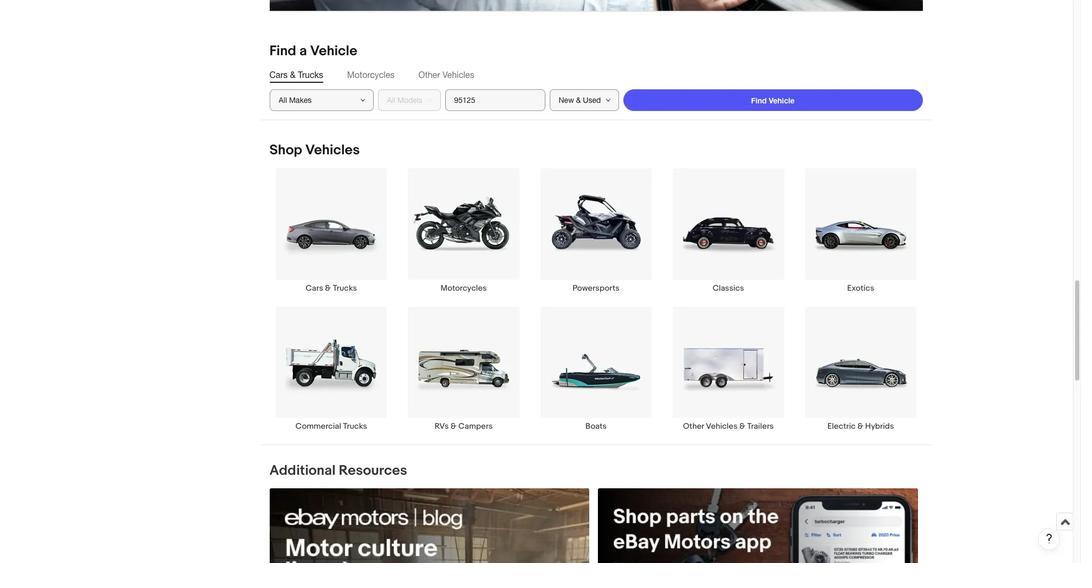 Task type: vqa. For each thing, say whether or not it's contained in the screenshot.
Vehicles to the middle
yes



Task type: describe. For each thing, give the bounding box(es) containing it.
additional
[[270, 463, 336, 480]]

rvs & campers link
[[398, 307, 530, 432]]

vehicles for other vehicles
[[443, 70, 475, 80]]

electric & hybrids link
[[795, 307, 928, 432]]

vehicles for other vehicles & trailers
[[707, 422, 738, 432]]

none text field "boost your ride with top tech"
[[270, 0, 923, 12]]

ebay motors app image
[[599, 489, 919, 564]]

powersports link
[[530, 168, 663, 294]]

1 vertical spatial trucks
[[333, 283, 357, 294]]

shop vehicles
[[270, 142, 360, 159]]

vehicle inside button
[[769, 96, 795, 105]]

resources
[[339, 463, 408, 480]]

find for find vehicle
[[752, 96, 767, 105]]

0 horizontal spatial motorcycles
[[347, 70, 395, 80]]

ZIP Code (Required) text field
[[445, 90, 546, 111]]

boost your ride with top tech image
[[270, 0, 923, 11]]

1 vertical spatial cars & trucks
[[306, 283, 357, 294]]

0 horizontal spatial vehicle
[[310, 43, 358, 60]]

commercial trucks
[[296, 422, 367, 432]]

cars & trucks link
[[265, 168, 398, 294]]

motorcycles link
[[398, 168, 530, 294]]

& for electric & hybrids link
[[858, 422, 864, 432]]

& for rvs & campers link
[[451, 422, 457, 432]]

exotics link
[[795, 168, 928, 294]]

1 vertical spatial motorcycles
[[441, 283, 487, 294]]

& inside tab list
[[290, 70, 296, 80]]

1 horizontal spatial cars
[[306, 283, 323, 294]]

trailers
[[748, 422, 774, 432]]

find for find a vehicle
[[270, 43, 296, 60]]

& inside other vehicles & trailers link
[[740, 422, 746, 432]]

trucks inside tab list
[[298, 70, 323, 80]]



Task type: locate. For each thing, give the bounding box(es) containing it.
other vehicles & trailers
[[684, 422, 774, 432]]

boats
[[586, 422, 607, 432]]

1 vertical spatial vehicle
[[769, 96, 795, 105]]

0 vertical spatial trucks
[[298, 70, 323, 80]]

& inside electric & hybrids link
[[858, 422, 864, 432]]

classics
[[713, 283, 745, 294]]

1 horizontal spatial find
[[752, 96, 767, 105]]

None text field
[[270, 0, 923, 12], [270, 489, 590, 564], [599, 489, 919, 564], [270, 489, 590, 564]]

find
[[270, 43, 296, 60], [752, 96, 767, 105]]

shop
[[270, 142, 302, 159]]

1 vertical spatial cars
[[306, 283, 323, 294]]

other
[[419, 70, 440, 80], [684, 422, 705, 432]]

2 vertical spatial trucks
[[343, 422, 367, 432]]

none text field ebay motors app
[[599, 489, 919, 564]]

&
[[290, 70, 296, 80], [325, 283, 331, 294], [451, 422, 457, 432], [740, 422, 746, 432], [858, 422, 864, 432]]

cars & trucks
[[270, 70, 323, 80], [306, 283, 357, 294]]

commercial
[[296, 422, 341, 432]]

0 vertical spatial find
[[270, 43, 296, 60]]

other vehicles & trailers link
[[663, 307, 795, 432]]

boats link
[[530, 307, 663, 432]]

trucks inside "link"
[[343, 422, 367, 432]]

0 vertical spatial other
[[419, 70, 440, 80]]

tab list containing cars & trucks
[[270, 69, 923, 81]]

& inside the cars & trucks link
[[325, 283, 331, 294]]

& inside rvs & campers link
[[451, 422, 457, 432]]

1 horizontal spatial other
[[684, 422, 705, 432]]

vehicles right shop
[[306, 142, 360, 159]]

hybrids
[[866, 422, 895, 432]]

commercial trucks link
[[265, 307, 398, 432]]

a
[[300, 43, 307, 60]]

0 vertical spatial vehicles
[[443, 70, 475, 80]]

trucks
[[298, 70, 323, 80], [333, 283, 357, 294], [343, 422, 367, 432]]

other inside tab list
[[419, 70, 440, 80]]

vehicles left trailers
[[707, 422, 738, 432]]

campers
[[459, 422, 493, 432]]

1 vertical spatial find
[[752, 96, 767, 105]]

motorcycles
[[347, 70, 395, 80], [441, 283, 487, 294]]

tab list
[[270, 69, 923, 81]]

1 horizontal spatial vehicles
[[443, 70, 475, 80]]

0 horizontal spatial find
[[270, 43, 296, 60]]

find inside find vehicle button
[[752, 96, 767, 105]]

0 vertical spatial cars
[[270, 70, 288, 80]]

electric & hybrids
[[828, 422, 895, 432]]

cars inside tab list
[[270, 70, 288, 80]]

other for other vehicles & trailers
[[684, 422, 705, 432]]

1 horizontal spatial motorcycles
[[441, 283, 487, 294]]

1 horizontal spatial vehicle
[[769, 96, 795, 105]]

rvs
[[435, 422, 449, 432]]

exotics
[[848, 283, 875, 294]]

cars
[[270, 70, 288, 80], [306, 283, 323, 294]]

0 horizontal spatial cars
[[270, 70, 288, 80]]

rvs & campers
[[435, 422, 493, 432]]

0 horizontal spatial other
[[419, 70, 440, 80]]

find a vehicle
[[270, 43, 358, 60]]

help, opens dialogs image
[[1045, 534, 1055, 545]]

classics link
[[663, 168, 795, 294]]

other vehicles
[[419, 70, 475, 80]]

find vehicle button
[[624, 90, 923, 111]]

0 vertical spatial cars & trucks
[[270, 70, 323, 80]]

vehicle
[[310, 43, 358, 60], [769, 96, 795, 105]]

0 horizontal spatial vehicles
[[306, 142, 360, 159]]

additional resources
[[270, 463, 408, 480]]

1 vertical spatial vehicles
[[306, 142, 360, 159]]

0 vertical spatial motorcycles
[[347, 70, 395, 80]]

vehicles inside tab list
[[443, 70, 475, 80]]

vehicles for shop vehicles
[[306, 142, 360, 159]]

powersports
[[573, 283, 620, 294]]

vehicles
[[443, 70, 475, 80], [306, 142, 360, 159], [707, 422, 738, 432]]

2 vertical spatial vehicles
[[707, 422, 738, 432]]

1 vertical spatial other
[[684, 422, 705, 432]]

electric
[[828, 422, 856, 432]]

find vehicle
[[752, 96, 795, 105]]

2 horizontal spatial vehicles
[[707, 422, 738, 432]]

& for the cars & trucks link
[[325, 283, 331, 294]]

0 vertical spatial vehicle
[[310, 43, 358, 60]]

other for other vehicles
[[419, 70, 440, 80]]

vehicles up zip code (required) text box
[[443, 70, 475, 80]]



